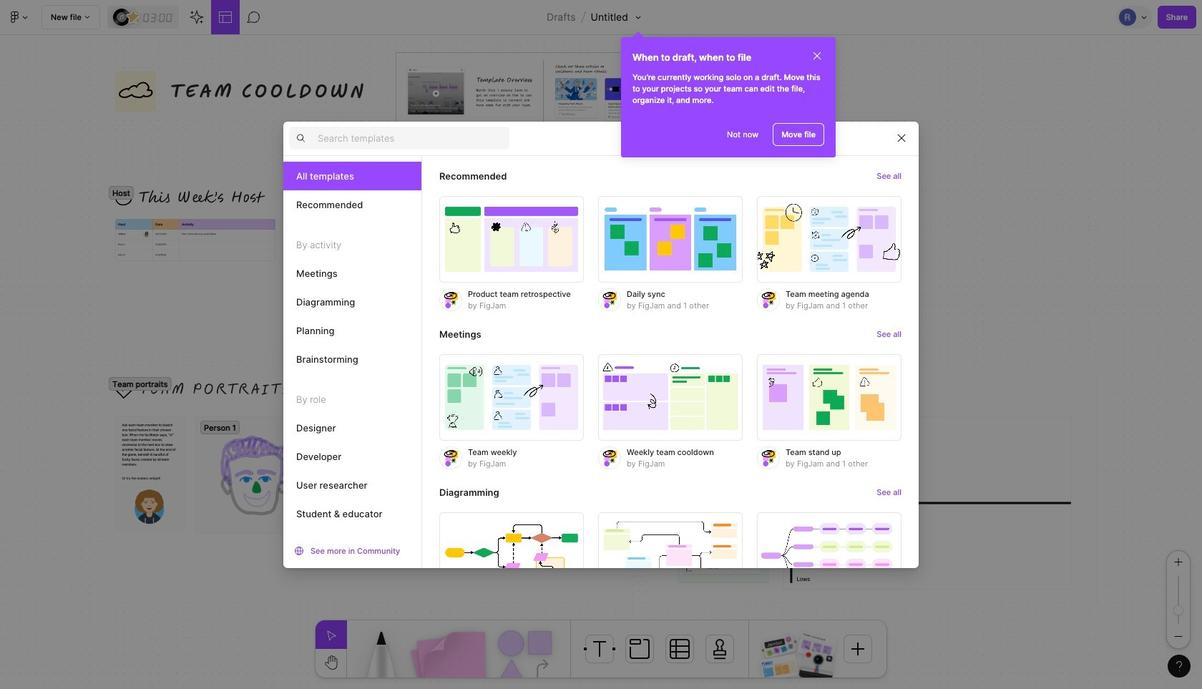 Task type: describe. For each thing, give the bounding box(es) containing it.
user interview image
[[760, 654, 799, 681]]

team cooldown image
[[797, 631, 837, 661]]

weekly team cooldown image
[[598, 354, 743, 441]]

team weekly image
[[439, 354, 584, 441]]

team stand up image
[[757, 354, 902, 441]]

diagram basics image
[[439, 512, 584, 599]]

view comments image
[[247, 10, 261, 24]]

Search templates text field
[[318, 130, 509, 147]]

daily sync image
[[598, 196, 743, 282]]

product team retrospective image
[[439, 196, 584, 282]]



Task type: locate. For each thing, give the bounding box(es) containing it.
mindmap image
[[757, 512, 902, 599]]

main toolbar region
[[0, 0, 1202, 35]]

dialog
[[283, 121, 919, 628]]

uml diagram image
[[598, 512, 743, 599]]

team meeting agenda image
[[757, 196, 902, 282]]



Task type: vqa. For each thing, say whether or not it's contained in the screenshot.
multiplayer tools image
no



